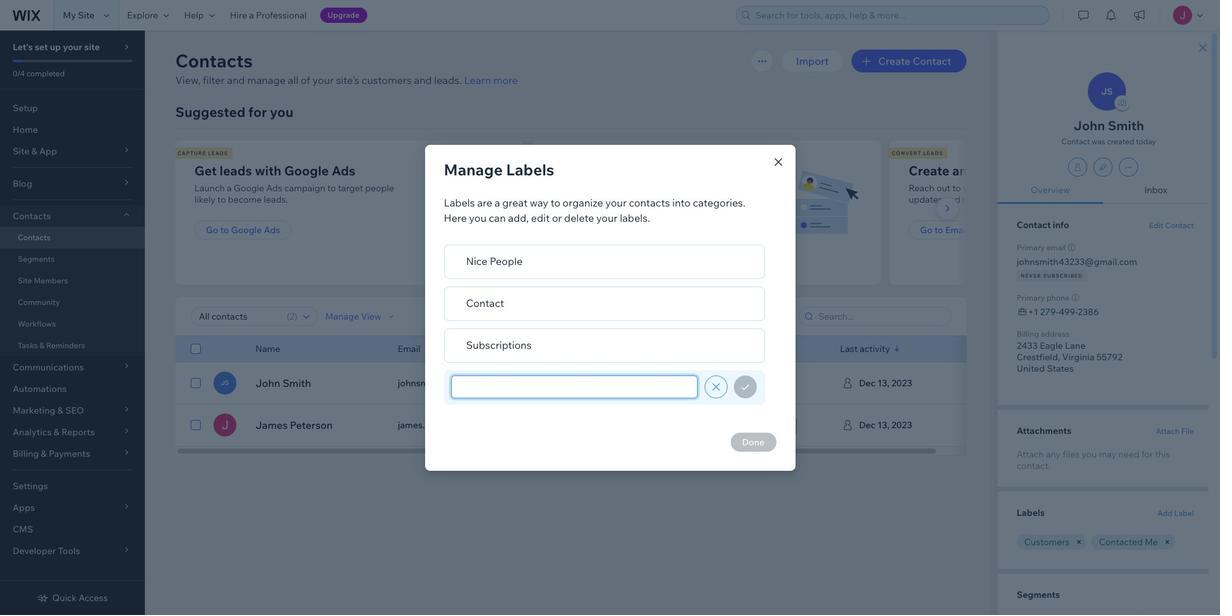 Task type: locate. For each thing, give the bounding box(es) containing it.
a inside grow your contact list add contacts by importing them via gmail or a csv file.
[[738, 182, 743, 194]]

0 horizontal spatial attach
[[1017, 449, 1044, 460]]

convert leads
[[892, 150, 943, 156]]

list
[[173, 140, 1220, 285]]

(
[[287, 311, 290, 322]]

or right edit on the left
[[552, 211, 562, 224]]

create for contact
[[878, 55, 911, 67]]

0 horizontal spatial labels
[[444, 196, 475, 209]]

0 vertical spatial dec 13, 2023
[[859, 377, 912, 389]]

your right of at the left of page
[[313, 74, 334, 86]]

1 vertical spatial google
[[234, 182, 264, 194]]

dec for smith
[[859, 377, 876, 389]]

0 vertical spatial or
[[728, 182, 736, 194]]

2 primary from the top
[[1017, 293, 1045, 303]]

site for site member
[[738, 422, 754, 430]]

and right customers
[[414, 74, 432, 86]]

1 2023 from the top
[[892, 377, 912, 389]]

become
[[228, 194, 262, 205]]

0 horizontal spatial for
[[248, 104, 267, 120]]

your up by
[[587, 163, 615, 179]]

1 vertical spatial member
[[756, 422, 789, 430]]

0 horizontal spatial with
[[255, 163, 281, 179]]

1 dec 13, 2023 from the top
[[859, 377, 912, 389]]

0 vertical spatial 13,
[[878, 377, 890, 389]]

email inside button
[[945, 224, 968, 236]]

1 horizontal spatial segments
[[1017, 589, 1060, 601]]

2 leads from the left
[[923, 150, 943, 156]]

need
[[1118, 449, 1140, 460]]

contacts inside contacts view, filter and manage all of your site's customers and leads. learn more
[[175, 50, 253, 72]]

2 2023 from the top
[[892, 419, 912, 431]]

0 horizontal spatial add
[[552, 182, 569, 194]]

great
[[502, 196, 528, 209]]

1 go from the left
[[206, 224, 218, 236]]

1 horizontal spatial go
[[920, 224, 933, 236]]

attach left any
[[1017, 449, 1044, 460]]

1 horizontal spatial with
[[1034, 182, 1052, 194]]

filter button
[[709, 307, 765, 326]]

dec
[[859, 377, 876, 389], [859, 419, 876, 431]]

0 vertical spatial 2023
[[892, 377, 912, 389]]

add inside add label button
[[1158, 508, 1173, 518]]

0 vertical spatial email
[[945, 224, 968, 236]]

contacts
[[571, 182, 607, 194], [629, 196, 670, 209]]

smith inside john smith contact was created today
[[1108, 118, 1144, 133]]

campaign
[[1006, 163, 1066, 179], [284, 182, 325, 194]]

dec 13, 2023 for smith
[[859, 377, 912, 389]]

leads. left learn
[[434, 74, 462, 86]]

2433
[[1017, 340, 1038, 351]]

segments down customers
[[1017, 589, 1060, 601]]

johnsmith43233@gmail.com up james.peterson1902@gmail.com
[[398, 377, 518, 389]]

labels up "way" at the top left
[[506, 160, 554, 179]]

you inside labels are a great way to organize your contacts into categories. here you can add, edit or delete your labels.
[[469, 211, 487, 224]]

and inside create an email campaign reach out to your subscribers with newsletters, updates and more.
[[945, 194, 960, 205]]

leads. inside get leads with google ads launch a google ads campaign to target people likely to become leads.
[[264, 194, 288, 205]]

0 horizontal spatial john
[[255, 377, 280, 390]]

2023 for peterson
[[892, 419, 912, 431]]

list containing get leads with google ads
[[173, 140, 1220, 285]]

here
[[444, 211, 467, 224]]

target
[[338, 182, 363, 194]]

contacts inside grow your contact list add contacts by importing them via gmail or a csv file.
[[571, 182, 607, 194]]

tasks & reminders
[[18, 341, 85, 350]]

access
[[79, 592, 108, 604]]

1 vertical spatial 13,
[[878, 419, 890, 431]]

to left 'target'
[[327, 182, 336, 194]]

labels inside labels are a great way to organize your contacts into categories. here you can add, edit or delete your labels.
[[444, 196, 475, 209]]

attach left the file
[[1156, 426, 1180, 436]]

dec 13, 2023
[[859, 377, 912, 389], [859, 419, 912, 431]]

0 vertical spatial js
[[1101, 86, 1113, 97]]

and
[[227, 74, 245, 86], [414, 74, 432, 86], [945, 194, 960, 205]]

contacts down contacts "dropdown button"
[[18, 233, 50, 242]]

js up john smith contact was created today
[[1101, 86, 1113, 97]]

site inside sidebar element
[[18, 276, 32, 285]]

johnsmith43233@gmail.com for johnsmith43233@gmail.com never subscribed
[[1017, 256, 1137, 268]]

13, for peterson
[[878, 419, 890, 431]]

1 horizontal spatial import
[[796, 55, 829, 67]]

1 horizontal spatial you
[[469, 211, 487, 224]]

workflows link
[[0, 313, 145, 335]]

you down 'are'
[[469, 211, 487, 224]]

john down name
[[255, 377, 280, 390]]

13, for smith
[[878, 377, 890, 389]]

0 horizontal spatial johnsmith43233@gmail.com
[[398, 377, 518, 389]]

contacts up filter
[[175, 50, 253, 72]]

1 horizontal spatial leads.
[[434, 74, 462, 86]]

0 horizontal spatial leads.
[[264, 194, 288, 205]]

1 dec from the top
[[859, 377, 876, 389]]

Search for tools, apps, help & more... field
[[752, 6, 1045, 24]]

0 horizontal spatial segments
[[18, 254, 55, 264]]

contacts inside labels are a great way to organize your contacts into categories. here you can add, edit or delete your labels.
[[629, 196, 670, 209]]

primary up +1
[[1017, 293, 1045, 303]]

automations
[[13, 383, 67, 395]]

primary for primary phone
[[1017, 293, 1045, 303]]

1 vertical spatial dec 13, 2023
[[859, 419, 912, 431]]

you inside attach any files you may need for this contact.
[[1082, 449, 1097, 460]]

1 vertical spatial primary
[[1017, 293, 1045, 303]]

None checkbox
[[191, 341, 201, 357], [191, 418, 201, 433], [191, 341, 201, 357], [191, 418, 201, 433]]

add label
[[1158, 508, 1194, 518]]

john inside john smith contact was created today
[[1074, 118, 1105, 133]]

0 horizontal spatial go
[[206, 224, 218, 236]]

create inside create an email campaign reach out to your subscribers with newsletters, updates and more.
[[909, 163, 950, 179]]

ads right become
[[266, 182, 282, 194]]

label
[[1174, 508, 1194, 518]]

johnsmith43233@gmail.com up the subscribed
[[1017, 256, 1137, 268]]

hire a professional
[[230, 10, 307, 21]]

updates
[[909, 194, 943, 205]]

2 horizontal spatial labels
[[1017, 507, 1045, 519]]

primary down contact info
[[1017, 243, 1045, 252]]

1 horizontal spatial johnsmith43233@gmail.com
[[1017, 256, 1137, 268]]

1 horizontal spatial add
[[1158, 508, 1173, 518]]

email down info on the right of page
[[1047, 243, 1066, 252]]

1 13, from the top
[[878, 377, 890, 389]]

add down grow
[[552, 182, 569, 194]]

your down an
[[963, 182, 982, 194]]

1 vertical spatial dec
[[859, 419, 876, 431]]

labels up customers
[[1017, 507, 1045, 519]]

a up the categories. on the top
[[738, 182, 743, 194]]

go for get
[[206, 224, 218, 236]]

1 horizontal spatial smith
[[1108, 118, 1144, 133]]

for
[[248, 104, 267, 120], [1142, 449, 1153, 460]]

1 vertical spatial you
[[469, 211, 487, 224]]

0 vertical spatial contacts
[[571, 182, 607, 194]]

1 horizontal spatial or
[[728, 182, 736, 194]]

members
[[34, 276, 68, 285]]

a right 'are'
[[495, 196, 500, 209]]

a down leads at the top of the page
[[227, 182, 232, 194]]

go inside 'button'
[[206, 224, 218, 236]]

create
[[878, 55, 911, 67], [909, 163, 950, 179]]

campaign inside get leads with google ads launch a google ads campaign to target people likely to become leads.
[[284, 182, 325, 194]]

go inside button
[[920, 224, 933, 236]]

to down become
[[220, 224, 229, 236]]

attach
[[1156, 426, 1180, 436], [1017, 449, 1044, 460]]

2386
[[1078, 306, 1099, 318]]

file
[[1181, 426, 1194, 436]]

your down by
[[606, 196, 627, 209]]

tasks
[[18, 341, 38, 350]]

2 vertical spatial site
[[738, 422, 754, 430]]

0 horizontal spatial smith
[[283, 377, 311, 390]]

organize
[[563, 196, 603, 209]]

0 vertical spatial email
[[970, 163, 1003, 179]]

leads right convert
[[923, 150, 943, 156]]

1 vertical spatial for
[[1142, 449, 1153, 460]]

help button
[[177, 0, 222, 31]]

to inside button
[[935, 224, 943, 236]]

2 vertical spatial ads
[[264, 224, 280, 236]]

your inside sidebar element
[[63, 41, 82, 53]]

1 vertical spatial site
[[18, 276, 32, 285]]

create an email campaign reach out to your subscribers with newsletters, updates and more.
[[909, 163, 1104, 205]]

import contacts
[[563, 224, 632, 236]]

this
[[1155, 449, 1170, 460]]

1 vertical spatial leads.
[[264, 194, 288, 205]]

for down manage
[[248, 104, 267, 120]]

reach
[[909, 182, 935, 194]]

0 vertical spatial campaign
[[1006, 163, 1066, 179]]

1 horizontal spatial for
[[1142, 449, 1153, 460]]

of
[[301, 74, 310, 86]]

for inside attach any files you may need for this contact.
[[1142, 449, 1153, 460]]

contacts down the "importing"
[[629, 196, 670, 209]]

0 vertical spatial primary
[[1017, 243, 1045, 252]]

None checkbox
[[191, 376, 201, 391]]

ads down get leads with google ads launch a google ads campaign to target people likely to become leads.
[[264, 224, 280, 236]]

campaign up overview
[[1006, 163, 1066, 179]]

1 vertical spatial email
[[1047, 243, 1066, 252]]

import inside list
[[563, 224, 592, 236]]

contacts up organize
[[571, 182, 607, 194]]

go to email marketing button
[[909, 221, 1024, 240]]

your right up
[[63, 41, 82, 53]]

0 vertical spatial add
[[552, 182, 569, 194]]

or right gmail
[[728, 182, 736, 194]]

view,
[[175, 74, 200, 86]]

campaign inside create an email campaign reach out to your subscribers with newsletters, updates and more.
[[1006, 163, 1066, 179]]

0 horizontal spatial contacts
[[571, 182, 607, 194]]

home link
[[0, 119, 145, 140]]

1 vertical spatial add
[[1158, 508, 1173, 518]]

0 vertical spatial site
[[78, 10, 95, 21]]

site for site members
[[18, 276, 32, 285]]

smith up created
[[1108, 118, 1144, 133]]

john
[[1074, 118, 1105, 133], [255, 377, 280, 390]]

2 dec from the top
[[859, 419, 876, 431]]

1 horizontal spatial contacts
[[629, 196, 670, 209]]

1 vertical spatial labels
[[444, 196, 475, 209]]

attach inside attach file button
[[1156, 426, 1180, 436]]

with right leads at the top of the page
[[255, 163, 281, 179]]

0 vertical spatial you
[[270, 104, 293, 120]]

get
[[194, 163, 217, 179]]

contacts up contacts link on the top
[[13, 210, 51, 222]]

way
[[530, 196, 548, 209]]

1 vertical spatial campaign
[[284, 182, 325, 194]]

to down updates
[[935, 224, 943, 236]]

leads. right become
[[264, 194, 288, 205]]

a right hire
[[249, 10, 254, 21]]

0 vertical spatial segments
[[18, 254, 55, 264]]

attachments
[[1017, 425, 1072, 437]]

attach any files you may need for this contact.
[[1017, 449, 1170, 472]]

people
[[365, 182, 394, 194]]

go to google ads button
[[194, 221, 292, 240]]

0 vertical spatial import
[[796, 55, 829, 67]]

2 horizontal spatial you
[[1082, 449, 1097, 460]]

labels for labels
[[1017, 507, 1045, 519]]

0 horizontal spatial campaign
[[284, 182, 325, 194]]

None field
[[455, 376, 693, 398]]

0 vertical spatial smith
[[1108, 118, 1144, 133]]

your inside create an email campaign reach out to your subscribers with newsletters, updates and more.
[[963, 182, 982, 194]]

smith up james peterson at the bottom
[[283, 377, 311, 390]]

convert
[[892, 150, 921, 156]]

contact inside john smith contact was created today
[[1062, 137, 1090, 146]]

Search... field
[[815, 308, 947, 325]]

go
[[206, 224, 218, 236], [920, 224, 933, 236]]

0/4
[[13, 69, 25, 78]]

1 horizontal spatial campaign
[[1006, 163, 1066, 179]]

1 vertical spatial create
[[909, 163, 950, 179]]

2023
[[892, 377, 912, 389], [892, 419, 912, 431]]

ads inside 'button'
[[264, 224, 280, 236]]

1 vertical spatial import
[[563, 224, 592, 236]]

contact left the 'was'
[[1062, 137, 1090, 146]]

leads for get
[[208, 150, 228, 156]]

1 primary from the top
[[1017, 243, 1045, 252]]

edit contact
[[1149, 221, 1194, 230]]

ads up 'target'
[[332, 163, 356, 179]]

file.
[[572, 194, 587, 205]]

attach for attach any files you may need for this contact.
[[1017, 449, 1044, 460]]

contacts down labels.
[[594, 224, 632, 236]]

labels
[[506, 160, 554, 179], [444, 196, 475, 209], [1017, 507, 1045, 519]]

2 horizontal spatial and
[[945, 194, 960, 205]]

and right filter
[[227, 74, 245, 86]]

1 vertical spatial email
[[398, 343, 420, 355]]

1 vertical spatial 2023
[[892, 419, 912, 431]]

1 leads from the left
[[208, 150, 228, 156]]

peterson
[[290, 419, 333, 432]]

0 horizontal spatial you
[[270, 104, 293, 120]]

contact up primary email on the right top of page
[[1017, 219, 1051, 231]]

go down 'likely' on the left top
[[206, 224, 218, 236]]

2 vertical spatial you
[[1082, 449, 1097, 460]]

cms
[[13, 524, 33, 535]]

create for an
[[909, 163, 950, 179]]

capture
[[178, 150, 206, 156]]

0 vertical spatial create
[[878, 55, 911, 67]]

contact down search for tools, apps, help & more... field
[[913, 55, 951, 67]]

import for import contacts
[[563, 224, 592, 236]]

go down updates
[[920, 224, 933, 236]]

phone
[[1047, 293, 1070, 303]]

2 13, from the top
[[878, 419, 890, 431]]

0 horizontal spatial email
[[970, 163, 1003, 179]]

or inside grow your contact list add contacts by importing them via gmail or a csv file.
[[728, 182, 736, 194]]

1 vertical spatial segments
[[1017, 589, 1060, 601]]

leads
[[220, 163, 252, 179]]

leads.
[[434, 74, 462, 86], [264, 194, 288, 205]]

add left 'label' at the right of page
[[1158, 508, 1173, 518]]

create inside button
[[878, 55, 911, 67]]

labels up here
[[444, 196, 475, 209]]

0 horizontal spatial or
[[552, 211, 562, 224]]

cms link
[[0, 519, 145, 540]]

to right out
[[953, 182, 961, 194]]

contacts inside contacts link
[[18, 233, 50, 242]]

to right "way" at the top left
[[551, 196, 560, 209]]

community link
[[0, 292, 145, 313]]

address
[[1041, 329, 1070, 339]]

leads. inside contacts view, filter and manage all of your site's customers and leads. learn more
[[434, 74, 462, 86]]

add inside grow your contact list add contacts by importing them via gmail or a csv file.
[[552, 182, 569, 194]]

0 vertical spatial attach
[[1156, 426, 1180, 436]]

or inside labels are a great way to organize your contacts into categories. here you can add, edit or delete your labels.
[[552, 211, 562, 224]]

and left 'more.'
[[945, 194, 960, 205]]

me
[[1145, 536, 1158, 548]]

0 vertical spatial google
[[284, 163, 329, 179]]

home
[[13, 124, 38, 135]]

segments up site members
[[18, 254, 55, 264]]

edit
[[531, 211, 550, 224]]

0 vertical spatial john
[[1074, 118, 1105, 133]]

1 horizontal spatial john
[[1074, 118, 1105, 133]]

2 go from the left
[[920, 224, 933, 236]]

campaign left 'target'
[[284, 182, 325, 194]]

labels for labels are a great way to organize your contacts into categories. here you can add, edit or delete your labels.
[[444, 196, 475, 209]]

0 horizontal spatial import
[[563, 224, 592, 236]]

55792
[[1097, 351, 1123, 363]]

js up james peterson icon
[[221, 379, 229, 387]]

0 horizontal spatial leads
[[208, 150, 228, 156]]

likely
[[194, 194, 215, 205]]

1 vertical spatial johnsmith43233@gmail.com
[[398, 377, 518, 389]]

attach inside attach any files you may need for this contact.
[[1017, 449, 1044, 460]]

0 vertical spatial leads.
[[434, 74, 462, 86]]

primary for primary email
[[1017, 243, 1045, 252]]

1 vertical spatial with
[[1034, 182, 1052, 194]]

you right files
[[1082, 449, 1097, 460]]

last activity
[[840, 343, 890, 355]]

leads up get
[[208, 150, 228, 156]]

for left this
[[1142, 449, 1153, 460]]

suggested for you
[[175, 104, 293, 120]]

2 horizontal spatial site
[[738, 422, 754, 430]]

2 vertical spatial labels
[[1017, 507, 1045, 519]]

0 vertical spatial johnsmith43233@gmail.com
[[1017, 256, 1137, 268]]

community
[[18, 297, 60, 307]]

2 dec 13, 2023 from the top
[[859, 419, 912, 431]]

1 horizontal spatial js
[[1101, 86, 1113, 97]]

0 vertical spatial labels
[[506, 160, 554, 179]]

people
[[490, 255, 523, 267]]

1 vertical spatial or
[[552, 211, 562, 224]]

johnsmith43233@gmail.com for johnsmith43233@gmail.com
[[398, 377, 518, 389]]

0 vertical spatial with
[[255, 163, 281, 179]]

you down the all
[[270, 104, 293, 120]]

1 vertical spatial smith
[[283, 377, 311, 390]]

1 horizontal spatial attach
[[1156, 426, 1180, 436]]

email right an
[[970, 163, 1003, 179]]

your inside contacts view, filter and manage all of your site's customers and leads. learn more
[[313, 74, 334, 86]]

create up reach
[[909, 163, 950, 179]]

1 horizontal spatial leads
[[923, 150, 943, 156]]

john up the 'was'
[[1074, 118, 1105, 133]]

( 2 )
[[287, 311, 297, 322]]

with right subscribers
[[1034, 182, 1052, 194]]

today
[[1136, 137, 1156, 146]]

1 vertical spatial attach
[[1017, 449, 1044, 460]]

john smith contact was created today
[[1062, 118, 1156, 146]]

create down search for tools, apps, help & more... field
[[878, 55, 911, 67]]

0 vertical spatial dec
[[859, 377, 876, 389]]



Task type: vqa. For each thing, say whether or not it's contained in the screenshot.
Import associated with Import
yes



Task type: describe. For each thing, give the bounding box(es) containing it.
edit contact button
[[1149, 220, 1194, 231]]

2023 for smith
[[892, 377, 912, 389]]

completed
[[26, 69, 65, 78]]

tasks & reminders link
[[0, 335, 145, 357]]

james
[[255, 419, 288, 432]]

google inside 'button'
[[231, 224, 262, 236]]

+1 279-499-2386
[[1028, 306, 1099, 318]]

site members link
[[0, 270, 145, 292]]

0 vertical spatial for
[[248, 104, 267, 120]]

labels are a great way to organize your contacts into categories. here you can add, edit or delete your labels.
[[444, 196, 746, 224]]

newsletters,
[[1054, 182, 1104, 194]]

import button
[[781, 50, 844, 72]]

up
[[50, 41, 61, 53]]

settings
[[13, 480, 48, 492]]

gmail
[[701, 182, 726, 194]]

leads for create
[[923, 150, 943, 156]]

upgrade button
[[320, 8, 367, 23]]

set
[[35, 41, 48, 53]]

Unsaved view field
[[195, 308, 283, 325]]

to right 'likely' on the left top
[[217, 194, 226, 205]]

primary email
[[1017, 243, 1066, 252]]

grow
[[552, 163, 584, 179]]

overview
[[1031, 184, 1070, 196]]

with inside create an email campaign reach out to your subscribers with newsletters, updates and more.
[[1034, 182, 1052, 194]]

john for john smith
[[255, 377, 280, 390]]

add label button
[[1158, 507, 1194, 519]]

0 horizontal spatial email
[[398, 343, 420, 355]]

billing
[[1017, 329, 1039, 339]]

go to google ads
[[206, 224, 280, 236]]

can
[[489, 211, 506, 224]]

1 vertical spatial ads
[[266, 182, 282, 194]]

delete
[[564, 211, 594, 224]]

learn more button
[[464, 72, 518, 88]]

smith for john smith
[[283, 377, 311, 390]]

all
[[288, 74, 298, 86]]

virginia
[[1062, 351, 1095, 363]]

to inside labels are a great way to organize your contacts into categories. here you can add, edit or delete your labels.
[[551, 196, 560, 209]]

attach file button
[[1156, 425, 1194, 437]]

may
[[1099, 449, 1116, 460]]

quick access
[[52, 592, 108, 604]]

contact down the nice
[[466, 296, 504, 309]]

email inside create an email campaign reach out to your subscribers with newsletters, updates and more.
[[970, 163, 1003, 179]]

1 horizontal spatial email
[[1047, 243, 1066, 252]]

your inside grow your contact list add contacts by importing them via gmail or a csv file.
[[587, 163, 615, 179]]

into
[[672, 196, 691, 209]]

any
[[1046, 449, 1061, 460]]

professional
[[256, 10, 307, 21]]

list
[[667, 163, 686, 179]]

hire a professional link
[[222, 0, 314, 31]]

contacts inside contacts "dropdown button"
[[13, 210, 51, 222]]

contacts inside import contacts button
[[594, 224, 632, 236]]

contacted me
[[1099, 536, 1158, 548]]

to inside create an email campaign reach out to your subscribers with newsletters, updates and more.
[[953, 182, 961, 194]]

billing address 2433 eagle lane crestfield, virginia 55792 united states
[[1017, 329, 1123, 374]]

name
[[255, 343, 280, 355]]

manage labels
[[444, 160, 554, 179]]

more
[[493, 74, 518, 86]]

setup
[[13, 102, 38, 114]]

create contact
[[878, 55, 951, 67]]

dec 13, 2023 for peterson
[[859, 419, 912, 431]]

segments link
[[0, 248, 145, 270]]

with inside get leads with google ads launch a google ads campaign to target people likely to become leads.
[[255, 163, 281, 179]]

279-
[[1040, 306, 1059, 318]]

let's
[[13, 41, 33, 53]]

primary phone
[[1017, 293, 1070, 303]]

1 horizontal spatial labels
[[506, 160, 554, 179]]

js button
[[1088, 72, 1126, 111]]

site members
[[18, 276, 68, 285]]

grow your contact list add contacts by importing them via gmail or a csv file.
[[552, 163, 743, 205]]

your up import contacts
[[596, 211, 618, 224]]

attach for attach file
[[1156, 426, 1180, 436]]

my site
[[63, 10, 95, 21]]

contacted
[[1099, 536, 1143, 548]]

smith for john smith contact was created today
[[1108, 118, 1144, 133]]

launch
[[194, 182, 225, 194]]

get leads with google ads launch a google ads campaign to target people likely to become leads.
[[194, 163, 394, 205]]

eagle
[[1040, 340, 1063, 351]]

contacts view, filter and manage all of your site's customers and leads. learn more
[[175, 50, 518, 86]]

quick
[[52, 592, 77, 604]]

john for john smith contact was created today
[[1074, 118, 1105, 133]]

js inside the js button
[[1101, 86, 1113, 97]]

last
[[840, 343, 858, 355]]

workflows
[[18, 319, 56, 329]]

inbox
[[1145, 184, 1167, 196]]

contacts button
[[0, 205, 145, 227]]

0 horizontal spatial and
[[227, 74, 245, 86]]

james peterson image
[[214, 414, 236, 437]]

reminders
[[46, 341, 85, 350]]

sidebar element
[[0, 31, 145, 615]]

0 vertical spatial ads
[[332, 163, 356, 179]]

them
[[664, 182, 686, 194]]

&
[[39, 341, 44, 350]]

a inside get leads with google ads launch a google ads campaign to target people likely to become leads.
[[227, 182, 232, 194]]

capture leads
[[178, 150, 228, 156]]

manage
[[444, 160, 503, 179]]

an
[[952, 163, 967, 179]]

0 vertical spatial member
[[730, 343, 765, 355]]

contact info
[[1017, 219, 1069, 231]]

to inside 'button'
[[220, 224, 229, 236]]

1 horizontal spatial site
[[78, 10, 95, 21]]

filter
[[731, 311, 753, 322]]

marketing
[[970, 224, 1013, 236]]

suggested
[[175, 104, 245, 120]]

john smith
[[255, 377, 311, 390]]

contact right edit
[[1165, 221, 1194, 230]]

segments inside sidebar element
[[18, 254, 55, 264]]

create contact button
[[852, 50, 967, 72]]

a inside labels are a great way to organize your contacts into categories. here you can add, edit or delete your labels.
[[495, 196, 500, 209]]

james peterson
[[255, 419, 333, 432]]

created
[[1107, 137, 1134, 146]]

edit
[[1149, 221, 1164, 230]]

dec for peterson
[[859, 419, 876, 431]]

1 horizontal spatial and
[[414, 74, 432, 86]]

import for import
[[796, 55, 829, 67]]

nice people
[[466, 255, 523, 267]]

2
[[290, 311, 295, 322]]

upgrade
[[328, 10, 360, 20]]

labels.
[[620, 211, 650, 224]]

1 vertical spatial js
[[221, 379, 229, 387]]

go for create
[[920, 224, 933, 236]]

filter
[[203, 74, 225, 86]]



